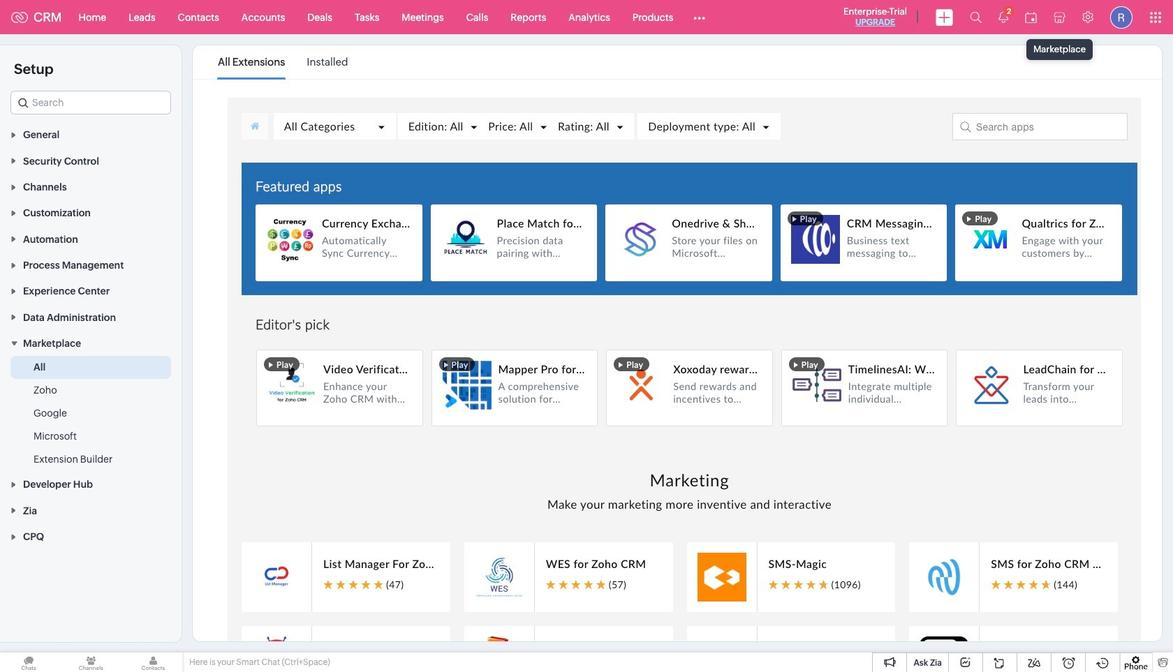 Task type: describe. For each thing, give the bounding box(es) containing it.
search element
[[962, 0, 990, 34]]

Other Modules field
[[685, 6, 715, 28]]

create menu element
[[927, 0, 962, 34]]

channels image
[[62, 653, 120, 673]]

profile element
[[1102, 0, 1141, 34]]

create menu image
[[936, 9, 953, 25]]



Task type: locate. For each thing, give the bounding box(es) containing it.
calendar image
[[1025, 12, 1037, 23]]

region
[[0, 356, 182, 471]]

profile image
[[1110, 6, 1133, 28]]

None field
[[10, 91, 171, 115]]

logo image
[[11, 12, 28, 23]]

signals element
[[990, 0, 1017, 34]]

contacts image
[[125, 653, 182, 673]]

chats image
[[0, 653, 57, 673]]

search image
[[970, 11, 982, 23]]

Search text field
[[11, 91, 170, 114]]



Task type: vqa. For each thing, say whether or not it's contained in the screenshot.
right NAME
no



